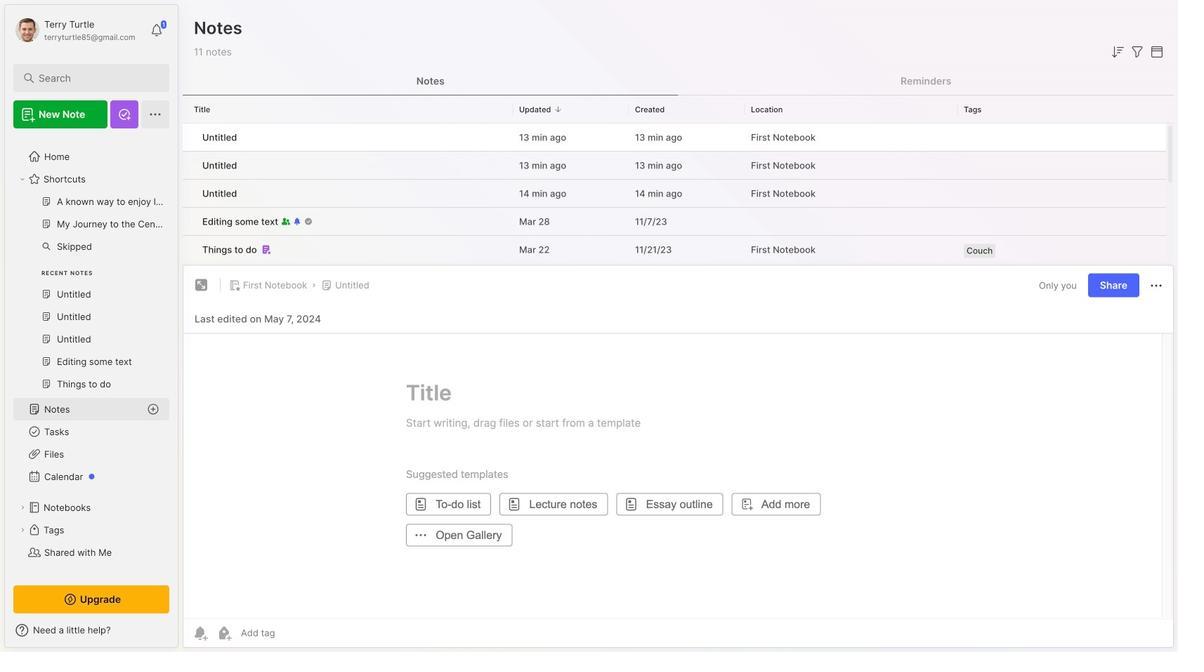 Task type: describe. For each thing, give the bounding box(es) containing it.
Account field
[[13, 16, 135, 44]]

WHAT'S NEW field
[[5, 620, 178, 642]]

click to collapse image
[[177, 627, 188, 643]]

Note Editor text field
[[183, 333, 1173, 619]]

add tag image
[[216, 625, 233, 642]]

View options field
[[1146, 44, 1165, 60]]

5 cell from the top
[[183, 236, 194, 263]]

main element
[[0, 0, 183, 653]]

expand note image
[[193, 277, 210, 294]]

note window element
[[183, 265, 1174, 652]]

group inside "tree"
[[13, 190, 169, 404]]

Add tag field
[[240, 627, 345, 640]]

Sort options field
[[1109, 44, 1126, 60]]

Add filters field
[[1129, 44, 1146, 60]]

add filters image
[[1129, 44, 1146, 60]]

Search text field
[[39, 72, 151, 85]]

3 cell from the top
[[183, 180, 194, 207]]



Task type: vqa. For each thing, say whether or not it's contained in the screenshot.
Note Window element
yes



Task type: locate. For each thing, give the bounding box(es) containing it.
tree inside main element
[[5, 137, 178, 595]]

2 cell from the top
[[183, 152, 194, 179]]

group
[[13, 190, 169, 404]]

none search field inside main element
[[39, 70, 151, 86]]

expand notebooks image
[[18, 504, 27, 512]]

tab list
[[183, 67, 1174, 96]]

tree
[[5, 137, 178, 595]]

cell
[[183, 124, 194, 151], [183, 152, 194, 179], [183, 180, 194, 207], [183, 208, 194, 235], [183, 236, 194, 263]]

None search field
[[39, 70, 151, 86]]

1 cell from the top
[[183, 124, 194, 151]]

add a reminder image
[[192, 625, 209, 642]]

row group
[[183, 124, 1166, 433]]

expand tags image
[[18, 526, 27, 535]]

4 cell from the top
[[183, 208, 194, 235]]



